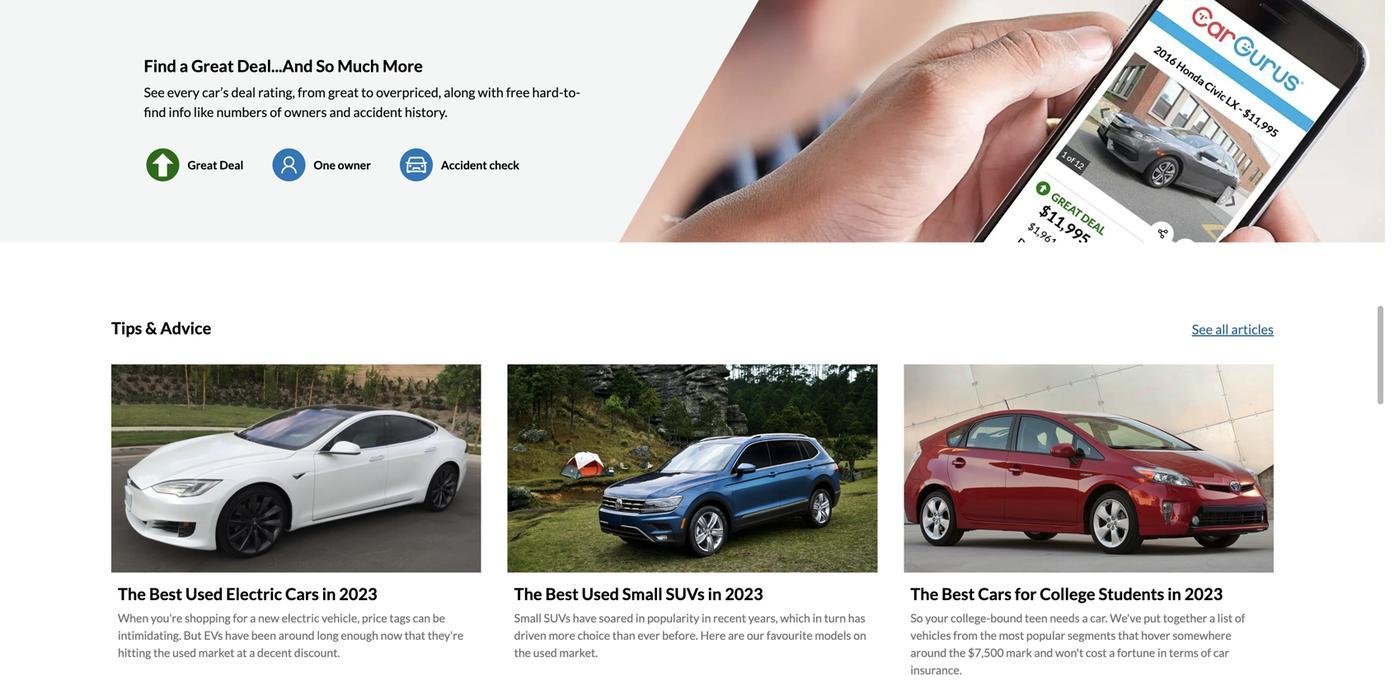 Task type: locate. For each thing, give the bounding box(es) containing it.
suvs
[[666, 585, 705, 604], [544, 611, 571, 625]]

1 horizontal spatial around
[[911, 646, 947, 660]]

1 the from the left
[[118, 585, 146, 604]]

1 horizontal spatial that
[[1119, 629, 1140, 643]]

1 horizontal spatial small
[[623, 585, 663, 604]]

1 vertical spatial for
[[233, 611, 248, 625]]

in up the vehicle,
[[322, 585, 336, 604]]

1 best from the left
[[149, 585, 182, 604]]

great inside find a great deal...and so much more see every car's deal rating, from great to overpriced, along with free hard-to- find info like numbers of owners and accident history.
[[191, 56, 234, 76]]

used
[[172, 646, 196, 660], [533, 646, 557, 660]]

used inside the best used small suvs in 2023 small suvs have soared in popularity in recent years, which in turn has driven more choice than ever before. here are our favourite models on the used market.
[[582, 585, 619, 604]]

1 horizontal spatial used
[[582, 585, 619, 604]]

in up the together at the right bottom
[[1168, 585, 1182, 604]]

best inside the best cars for college students in 2023 so your college-bound teen needs a car. we've put together a list of vehicles from the most popular segments that hover somewhere around the $7,500 mark and won't cost a fortune in terms of car insurance.
[[942, 585, 975, 604]]

small
[[623, 585, 663, 604], [514, 611, 542, 625]]

the inside the best used electric cars in 2023 when you're shopping for a new electric vehicle, price tags can be intimidating. but evs have been around long enough now that they're hitting the used market at a decent discount.
[[118, 585, 146, 604]]

2 used from the left
[[582, 585, 619, 604]]

popularity
[[648, 611, 700, 625]]

from up owners
[[298, 84, 326, 100]]

students
[[1099, 585, 1165, 604]]

along
[[444, 84, 476, 100]]

2 horizontal spatial 2023
[[1185, 585, 1224, 604]]

0 vertical spatial see
[[144, 84, 165, 100]]

2 horizontal spatial best
[[942, 585, 975, 604]]

have up choice
[[573, 611, 597, 625]]

around down 'vehicles'
[[911, 646, 947, 660]]

2 horizontal spatial the
[[911, 585, 939, 604]]

in up here at bottom right
[[702, 611, 711, 625]]

used for electric
[[186, 585, 223, 604]]

used inside the best used electric cars in 2023 when you're shopping for a new electric vehicle, price tags can be intimidating. but evs have been around long enough now that they're hitting the used market at a decent discount.
[[172, 646, 196, 660]]

0 vertical spatial of
[[270, 104, 282, 120]]

the inside the best used small suvs in 2023 small suvs have soared in popularity in recent years, which in turn has driven more choice than ever before. here are our favourite models on the used market.
[[514, 585, 543, 604]]

the up your
[[911, 585, 939, 604]]

0 horizontal spatial see
[[144, 84, 165, 100]]

2023 for the best used small suvs in 2023
[[725, 585, 764, 604]]

2 best from the left
[[546, 585, 579, 604]]

ever
[[638, 629, 660, 643]]

market
[[199, 646, 235, 660]]

3 best from the left
[[942, 585, 975, 604]]

here
[[701, 629, 726, 643]]

recent
[[714, 611, 747, 625]]

have inside the best used electric cars in 2023 when you're shopping for a new electric vehicle, price tags can be intimidating. but evs have been around long enough now that they're hitting the used market at a decent discount.
[[225, 629, 249, 643]]

the up insurance.
[[949, 646, 966, 660]]

have up at
[[225, 629, 249, 643]]

1 vertical spatial suvs
[[544, 611, 571, 625]]

at
[[237, 646, 247, 660]]

car.
[[1091, 611, 1108, 625]]

0 horizontal spatial cars
[[285, 585, 319, 604]]

more
[[549, 629, 576, 643]]

1 2023 from the left
[[339, 585, 378, 604]]

2 horizontal spatial of
[[1236, 611, 1246, 625]]

so left your
[[911, 611, 924, 625]]

0 horizontal spatial the
[[118, 585, 146, 604]]

0 vertical spatial for
[[1015, 585, 1037, 604]]

1 horizontal spatial and
[[1035, 646, 1054, 660]]

great
[[191, 56, 234, 76], [188, 158, 217, 172]]

segments
[[1068, 629, 1117, 643]]

0 vertical spatial around
[[279, 629, 315, 643]]

that inside the best cars for college students in 2023 so your college-bound teen needs a car. we've put together a list of vehicles from the most popular segments that hover somewhere around the $7,500 mark and won't cost a fortune in terms of car insurance.
[[1119, 629, 1140, 643]]

deal...and
[[237, 56, 313, 76]]

2 cars from the left
[[979, 585, 1012, 604]]

long
[[317, 629, 339, 643]]

best
[[149, 585, 182, 604], [546, 585, 579, 604], [942, 585, 975, 604]]

1 vertical spatial great
[[188, 158, 217, 172]]

1 horizontal spatial for
[[1015, 585, 1037, 604]]

1 horizontal spatial used
[[533, 646, 557, 660]]

of down rating,
[[270, 104, 282, 120]]

the best used small suvs in 2023 small suvs have soared in popularity in recent years, which in turn has driven more choice than ever before. here are our favourite models on the used market.
[[514, 585, 867, 660]]

owner
[[338, 158, 371, 172]]

to
[[361, 84, 374, 100]]

1 vertical spatial small
[[514, 611, 542, 625]]

0 horizontal spatial for
[[233, 611, 248, 625]]

best up college-
[[942, 585, 975, 604]]

1 cars from the left
[[285, 585, 319, 604]]

1 vertical spatial and
[[1035, 646, 1054, 660]]

cars
[[285, 585, 319, 604], [979, 585, 1012, 604]]

used up shopping
[[186, 585, 223, 604]]

3 2023 from the left
[[1185, 585, 1224, 604]]

1 vertical spatial see
[[1193, 321, 1214, 337]]

years,
[[749, 611, 779, 625]]

when
[[118, 611, 149, 625]]

2 2023 from the left
[[725, 585, 764, 604]]

2 the from the left
[[514, 585, 543, 604]]

the down the driven
[[514, 646, 531, 660]]

accident
[[441, 158, 487, 172]]

small up the driven
[[514, 611, 542, 625]]

in
[[322, 585, 336, 604], [708, 585, 722, 604], [1168, 585, 1182, 604], [636, 611, 645, 625], [702, 611, 711, 625], [813, 611, 822, 625], [1158, 646, 1168, 660]]

tags
[[390, 611, 411, 625]]

1 horizontal spatial cars
[[979, 585, 1012, 604]]

3 the from the left
[[911, 585, 939, 604]]

2023 up the together at the right bottom
[[1185, 585, 1224, 604]]

check
[[490, 158, 520, 172]]

that
[[405, 629, 426, 643], [1119, 629, 1140, 643]]

the up "$7,500"
[[981, 629, 997, 643]]

1 vertical spatial around
[[911, 646, 947, 660]]

0 horizontal spatial used
[[172, 646, 196, 660]]

suvs up more
[[544, 611, 571, 625]]

you're
[[151, 611, 183, 625]]

0 horizontal spatial of
[[270, 104, 282, 120]]

0 vertical spatial from
[[298, 84, 326, 100]]

a left list
[[1210, 611, 1216, 625]]

1 used from the left
[[172, 646, 196, 660]]

from inside the best cars for college students in 2023 so your college-bound teen needs a car. we've put together a list of vehicles from the most popular segments that hover somewhere around the $7,500 mark and won't cost a fortune in terms of car insurance.
[[954, 629, 978, 643]]

owners
[[284, 104, 327, 120]]

on
[[854, 629, 867, 643]]

1 horizontal spatial have
[[573, 611, 597, 625]]

2023 up price
[[339, 585, 378, 604]]

articles
[[1232, 321, 1275, 337]]

1 vertical spatial have
[[225, 629, 249, 643]]

2023 inside the best used small suvs in 2023 small suvs have soared in popularity in recent years, which in turn has driven more choice than ever before. here are our favourite models on the used market.
[[725, 585, 764, 604]]

our
[[747, 629, 765, 643]]

1 horizontal spatial of
[[1202, 646, 1212, 660]]

great deal image
[[144, 149, 182, 182]]

the for the best used small suvs in 2023
[[514, 585, 543, 604]]

2 that from the left
[[1119, 629, 1140, 643]]

that inside the best used electric cars in 2023 when you're shopping for a new electric vehicle, price tags can be intimidating. but evs have been around long enough now that they're hitting the used market at a decent discount.
[[405, 629, 426, 643]]

your
[[926, 611, 949, 625]]

1 vertical spatial so
[[911, 611, 924, 625]]

1 vertical spatial from
[[954, 629, 978, 643]]

1 horizontal spatial suvs
[[666, 585, 705, 604]]

put
[[1144, 611, 1162, 625]]

that for 2023
[[405, 629, 426, 643]]

2 used from the left
[[533, 646, 557, 660]]

1 that from the left
[[405, 629, 426, 643]]

best up more
[[546, 585, 579, 604]]

used down but
[[172, 646, 196, 660]]

so inside the best cars for college students in 2023 so your college-bound teen needs a car. we've put together a list of vehicles from the most popular segments that hover somewhere around the $7,500 mark and won't cost a fortune in terms of car insurance.
[[911, 611, 924, 625]]

the best cars for college students in 2023 so your college-bound teen needs a car. we've put together a list of vehicles from the most popular segments that hover somewhere around the $7,500 mark and won't cost a fortune in terms of car insurance.
[[911, 585, 1246, 676]]

best inside the best used electric cars in 2023 when you're shopping for a new electric vehicle, price tags can be intimidating. but evs have been around long enough now that they're hitting the used market at a decent discount.
[[149, 585, 182, 604]]

for up teen
[[1015, 585, 1037, 604]]

1 horizontal spatial best
[[546, 585, 579, 604]]

1 horizontal spatial from
[[954, 629, 978, 643]]

0 horizontal spatial 2023
[[339, 585, 378, 604]]

the down intimidating. at the bottom of page
[[153, 646, 170, 660]]

for
[[1015, 585, 1037, 604], [233, 611, 248, 625]]

&
[[145, 319, 157, 338]]

the inside the best cars for college students in 2023 so your college-bound teen needs a car. we've put together a list of vehicles from the most popular segments that hover somewhere around the $7,500 mark and won't cost a fortune in terms of car insurance.
[[911, 585, 939, 604]]

around down electric
[[279, 629, 315, 643]]

2023 up recent on the bottom right of page
[[725, 585, 764, 604]]

2023 inside the best used electric cars in 2023 when you're shopping for a new electric vehicle, price tags can be intimidating. but evs have been around long enough now that they're hitting the used market at a decent discount.
[[339, 585, 378, 604]]

1 horizontal spatial the
[[514, 585, 543, 604]]

0 horizontal spatial so
[[316, 56, 334, 76]]

that down we've
[[1119, 629, 1140, 643]]

been
[[251, 629, 276, 643]]

from down college-
[[954, 629, 978, 643]]

1 used from the left
[[186, 585, 223, 604]]

0 horizontal spatial small
[[514, 611, 542, 625]]

in up recent on the bottom right of page
[[708, 585, 722, 604]]

best for the best cars for college students in 2023
[[942, 585, 975, 604]]

the up the when
[[118, 585, 146, 604]]

of inside find a great deal...and so much more see every car's deal rating, from great to overpriced, along with free hard-to- find info like numbers of owners and accident history.
[[270, 104, 282, 120]]

0 horizontal spatial have
[[225, 629, 249, 643]]

used inside the best used small suvs in 2023 small suvs have soared in popularity in recent years, which in turn has driven more choice than ever before. here are our favourite models on the used market.
[[533, 646, 557, 660]]

that down can
[[405, 629, 426, 643]]

cars up the bound
[[979, 585, 1012, 604]]

0 horizontal spatial from
[[298, 84, 326, 100]]

a inside find a great deal...and so much more see every car's deal rating, from great to overpriced, along with free hard-to- find info like numbers of owners and accident history.
[[180, 56, 188, 76]]

and down popular
[[1035, 646, 1054, 660]]

see left all
[[1193, 321, 1214, 337]]

tips & advice
[[111, 319, 211, 338]]

0 vertical spatial great
[[191, 56, 234, 76]]

around
[[279, 629, 315, 643], [911, 646, 947, 660]]

the best used electric cars in 2023 when you're shopping for a new electric vehicle, price tags can be intimidating. but evs have been around long enough now that they're hitting the used market at a decent discount.
[[118, 585, 464, 660]]

0 horizontal spatial around
[[279, 629, 315, 643]]

accident check image
[[398, 149, 435, 182]]

0 horizontal spatial that
[[405, 629, 426, 643]]

1 vertical spatial of
[[1236, 611, 1246, 625]]

and inside find a great deal...and so much more see every car's deal rating, from great to overpriced, along with free hard-to- find info like numbers of owners and accident history.
[[330, 104, 351, 120]]

and
[[330, 104, 351, 120], [1035, 646, 1054, 660]]

the best used electric cars in 2023 image
[[111, 365, 481, 573]]

great left deal
[[188, 158, 217, 172]]

bound
[[991, 611, 1023, 625]]

more
[[383, 56, 423, 76]]

the for the best used electric cars in 2023
[[118, 585, 146, 604]]

the best cars for college students in 2023 image
[[904, 365, 1275, 573]]

a
[[180, 56, 188, 76], [250, 611, 256, 625], [1083, 611, 1089, 625], [1210, 611, 1216, 625], [249, 646, 255, 660], [1110, 646, 1116, 660]]

in down hover
[[1158, 646, 1168, 660]]

list
[[1218, 611, 1233, 625]]

for down electric
[[233, 611, 248, 625]]

0 vertical spatial and
[[330, 104, 351, 120]]

used inside the best used electric cars in 2023 when you're shopping for a new electric vehicle, price tags can be intimidating. but evs have been around long enough now that they're hitting the used market at a decent discount.
[[186, 585, 223, 604]]

the
[[118, 585, 146, 604], [514, 585, 543, 604], [911, 585, 939, 604]]

0 vertical spatial have
[[573, 611, 597, 625]]

0 vertical spatial so
[[316, 56, 334, 76]]

insurance.
[[911, 663, 962, 676]]

small up 'soared'
[[623, 585, 663, 604]]

0 vertical spatial suvs
[[666, 585, 705, 604]]

see all articles
[[1193, 321, 1275, 337]]

from inside find a great deal...and so much more see every car's deal rating, from great to overpriced, along with free hard-to- find info like numbers of owners and accident history.
[[298, 84, 326, 100]]

best up you're
[[149, 585, 182, 604]]

0 horizontal spatial and
[[330, 104, 351, 120]]

1 horizontal spatial so
[[911, 611, 924, 625]]

$7,500
[[968, 646, 1004, 660]]

0 horizontal spatial best
[[149, 585, 182, 604]]

best inside the best used small suvs in 2023 small suvs have soared in popularity in recent years, which in turn has driven more choice than ever before. here are our favourite models on the used market.
[[546, 585, 579, 604]]

accident check
[[441, 158, 520, 172]]

great up car's
[[191, 56, 234, 76]]

used up 'soared'
[[582, 585, 619, 604]]

hover
[[1142, 629, 1171, 643]]

and down great
[[330, 104, 351, 120]]

be
[[433, 611, 445, 625]]

the inside the best used electric cars in 2023 when you're shopping for a new electric vehicle, price tags can be intimidating. but evs have been around long enough now that they're hitting the used market at a decent discount.
[[153, 646, 170, 660]]

hitting
[[118, 646, 151, 660]]

so up great
[[316, 56, 334, 76]]

a left new
[[250, 611, 256, 625]]

used down the driven
[[533, 646, 557, 660]]

see up the find at the left top
[[144, 84, 165, 100]]

the up the driven
[[514, 585, 543, 604]]

cars up electric
[[285, 585, 319, 604]]

suvs up the popularity
[[666, 585, 705, 604]]

of left "car"
[[1202, 646, 1212, 660]]

of right list
[[1236, 611, 1246, 625]]

0 horizontal spatial used
[[186, 585, 223, 604]]

1 horizontal spatial 2023
[[725, 585, 764, 604]]

cars inside the best used electric cars in 2023 when you're shopping for a new electric vehicle, price tags can be intimidating. but evs have been around long enough now that they're hitting the used market at a decent discount.
[[285, 585, 319, 604]]

a right find at top
[[180, 56, 188, 76]]



Task type: vqa. For each thing, say whether or not it's contained in the screenshot.
the rightmost Best
yes



Task type: describe. For each thing, give the bounding box(es) containing it.
college-
[[951, 611, 991, 625]]

find a great deal...and so much more see every car's deal rating, from great to overpriced, along with free hard-to- find info like numbers of owners and accident history.
[[144, 56, 581, 120]]

one owner image
[[270, 149, 308, 182]]

for inside the best used electric cars in 2023 when you're shopping for a new electric vehicle, price tags can be intimidating. but evs have been around long enough now that they're hitting the used market at a decent discount.
[[233, 611, 248, 625]]

rating,
[[258, 84, 295, 100]]

accident
[[354, 104, 402, 120]]

somewhere
[[1173, 629, 1232, 643]]

find
[[144, 104, 166, 120]]

deal
[[220, 158, 244, 172]]

great deal
[[188, 158, 244, 172]]

one
[[314, 158, 336, 172]]

electric
[[282, 611, 320, 625]]

history.
[[405, 104, 448, 120]]

see inside find a great deal...and so much more see every car's deal rating, from great to overpriced, along with free hard-to- find info like numbers of owners and accident history.
[[144, 84, 165, 100]]

now
[[381, 629, 403, 643]]

car's
[[202, 84, 229, 100]]

terms
[[1170, 646, 1199, 660]]

discount.
[[294, 646, 340, 660]]

around inside the best cars for college students in 2023 so your college-bound teen needs a car. we've put together a list of vehicles from the most popular segments that hover somewhere around the $7,500 mark and won't cost a fortune in terms of car insurance.
[[911, 646, 947, 660]]

best for the best used electric cars in 2023
[[149, 585, 182, 604]]

soared
[[599, 611, 634, 625]]

in left turn
[[813, 611, 822, 625]]

with
[[478, 84, 504, 100]]

driven
[[514, 629, 547, 643]]

like
[[194, 104, 214, 120]]

to-
[[564, 84, 581, 100]]

models
[[815, 629, 852, 643]]

one owner
[[314, 158, 371, 172]]

a left car.
[[1083, 611, 1089, 625]]

a right cost
[[1110, 646, 1116, 660]]

a right at
[[249, 646, 255, 660]]

electric
[[226, 585, 282, 604]]

new
[[258, 611, 280, 625]]

cars inside the best cars for college students in 2023 so your college-bound teen needs a car. we've put together a list of vehicles from the most popular segments that hover somewhere around the $7,500 mark and won't cost a fortune in terms of car insurance.
[[979, 585, 1012, 604]]

numbers
[[217, 104, 267, 120]]

great
[[328, 84, 359, 100]]

2 vertical spatial of
[[1202, 646, 1212, 660]]

have inside the best used small suvs in 2023 small suvs have soared in popularity in recent years, which in turn has driven more choice than ever before. here are our favourite models on the used market.
[[573, 611, 597, 625]]

we've
[[1111, 611, 1142, 625]]

price
[[362, 611, 387, 625]]

hard-
[[533, 84, 564, 100]]

0 vertical spatial small
[[623, 585, 663, 604]]

that for in
[[1119, 629, 1140, 643]]

together
[[1164, 611, 1208, 625]]

turn
[[825, 611, 846, 625]]

overpriced,
[[376, 84, 442, 100]]

can
[[413, 611, 431, 625]]

evs
[[204, 629, 223, 643]]

for inside the best cars for college students in 2023 so your college-bound teen needs a car. we've put together a list of vehicles from the most popular segments that hover somewhere around the $7,500 mark and won't cost a fortune in terms of car insurance.
[[1015, 585, 1037, 604]]

much
[[338, 56, 380, 76]]

which
[[781, 611, 811, 625]]

fortune
[[1118, 646, 1156, 660]]

every
[[167, 84, 200, 100]]

are
[[728, 629, 745, 643]]

before.
[[663, 629, 699, 643]]

1 horizontal spatial see
[[1193, 321, 1214, 337]]

used for small
[[582, 585, 619, 604]]

in inside the best used electric cars in 2023 when you're shopping for a new electric vehicle, price tags can be intimidating. but evs have been around long enough now that they're hitting the used market at a decent discount.
[[322, 585, 336, 604]]

needs
[[1050, 611, 1080, 625]]

teen
[[1025, 611, 1048, 625]]

all
[[1216, 321, 1229, 337]]

they're
[[428, 629, 464, 643]]

free
[[506, 84, 530, 100]]

cost
[[1086, 646, 1107, 660]]

advice
[[160, 319, 211, 338]]

in up ever
[[636, 611, 645, 625]]

the inside the best used small suvs in 2023 small suvs have soared in popularity in recent years, which in turn has driven more choice than ever before. here are our favourite models on the used market.
[[514, 646, 531, 660]]

choice
[[578, 629, 611, 643]]

has
[[849, 611, 866, 625]]

intimidating.
[[118, 629, 181, 643]]

favourite
[[767, 629, 813, 643]]

college
[[1040, 585, 1096, 604]]

2023 for the best used electric cars in 2023
[[339, 585, 378, 604]]

the best used small suvs in 2023 image
[[508, 365, 878, 573]]

2023 inside the best cars for college students in 2023 so your college-bound teen needs a car. we've put together a list of vehicles from the most popular segments that hover somewhere around the $7,500 mark and won't cost a fortune in terms of car insurance.
[[1185, 585, 1224, 604]]

won't
[[1056, 646, 1084, 660]]

most
[[1000, 629, 1025, 643]]

see all articles link
[[1193, 320, 1275, 340]]

car
[[1214, 646, 1230, 660]]

vehicle,
[[322, 611, 360, 625]]

around inside the best used electric cars in 2023 when you're shopping for a new electric vehicle, price tags can be intimidating. but evs have been around long enough now that they're hitting the used market at a decent discount.
[[279, 629, 315, 643]]

mark
[[1007, 646, 1033, 660]]

vehicles
[[911, 629, 952, 643]]

so inside find a great deal...and so much more see every car's deal rating, from great to overpriced, along with free hard-to- find info like numbers of owners and accident history.
[[316, 56, 334, 76]]

but
[[184, 629, 202, 643]]

and inside the best cars for college students in 2023 so your college-bound teen needs a car. we've put together a list of vehicles from the most popular segments that hover somewhere around the $7,500 mark and won't cost a fortune in terms of car insurance.
[[1035, 646, 1054, 660]]

info
[[169, 104, 191, 120]]

deal
[[231, 84, 256, 100]]

the for the best cars for college students in 2023
[[911, 585, 939, 604]]

tips
[[111, 319, 142, 338]]

market.
[[560, 646, 598, 660]]

best for the best used small suvs in 2023
[[546, 585, 579, 604]]

than
[[613, 629, 636, 643]]

0 horizontal spatial suvs
[[544, 611, 571, 625]]

enough
[[341, 629, 379, 643]]

find
[[144, 56, 176, 76]]

popular
[[1027, 629, 1066, 643]]



